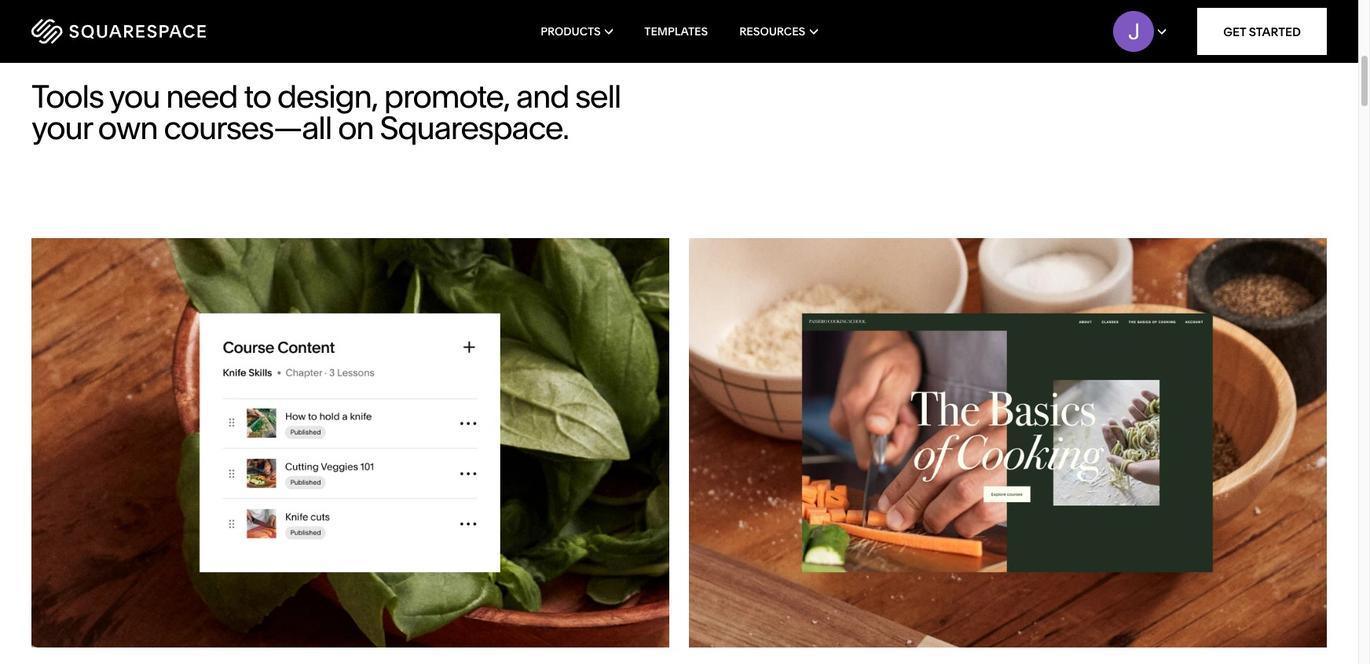 Task type: locate. For each thing, give the bounding box(es) containing it.
resources button
[[740, 0, 818, 63]]

tools you need to design, promote, and sell your own courses—all on squarespace.
[[31, 77, 621, 147]]

promote,
[[384, 77, 510, 116]]

products
[[541, 24, 601, 39]]

need
[[166, 77, 238, 116]]

get started link
[[1198, 8, 1328, 55]]

squarespace logo image
[[31, 19, 206, 44]]

custom website showing cooking courses available for access. image
[[689, 238, 1328, 648]]

site-owner view of course content, including chapter and lesson breakdowns. image
[[31, 238, 670, 648]]

and
[[516, 77, 569, 116]]

started
[[1250, 24, 1302, 39]]

products button
[[541, 0, 613, 63]]

to
[[244, 77, 271, 116]]

on
[[338, 108, 374, 147]]



Task type: describe. For each thing, give the bounding box(es) containing it.
templates link
[[645, 0, 708, 63]]

sell
[[575, 77, 621, 116]]

templates
[[645, 24, 708, 39]]

a wooden bench with fitness props on it, in a room with blue walls. image
[[0, 0, 1359, 18]]

get started
[[1224, 24, 1302, 39]]

resources
[[740, 24, 806, 39]]

design,
[[277, 77, 378, 116]]

tools
[[31, 77, 103, 116]]

squarespace logo link
[[31, 19, 291, 44]]

you
[[109, 77, 160, 116]]

your
[[31, 108, 92, 147]]

courses—all
[[164, 108, 332, 147]]

squarespace.
[[380, 108, 569, 147]]

get
[[1224, 24, 1247, 39]]

own
[[98, 108, 157, 147]]



Task type: vqa. For each thing, say whether or not it's contained in the screenshot.
Yes on the bottom left of page
no



